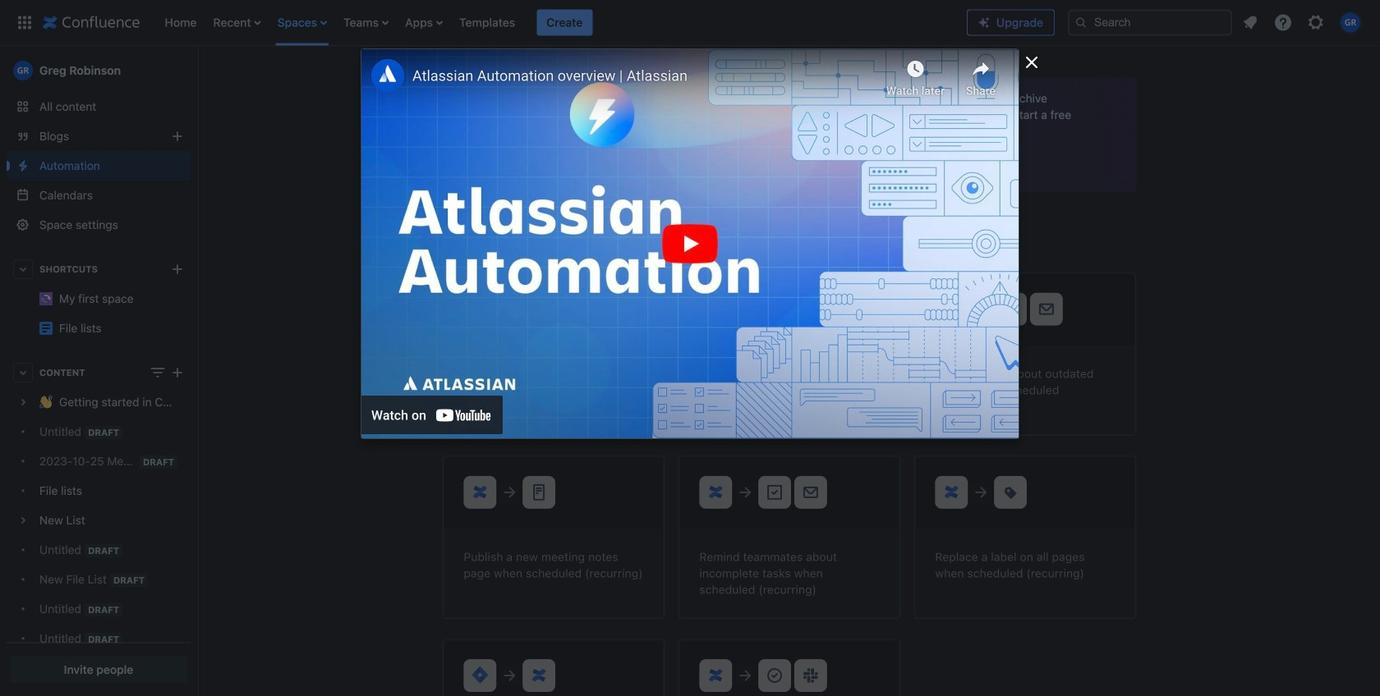 Task type: vqa. For each thing, say whether or not it's contained in the screenshot.
the Create a page image
yes



Task type: describe. For each thing, give the bounding box(es) containing it.
tree inside space element
[[7, 388, 191, 697]]

create a page image
[[168, 363, 187, 383]]

global element
[[10, 0, 967, 46]]

search image
[[1075, 16, 1088, 29]]

elevate automation upsell image image
[[442, 225, 1137, 697]]

explore automation image
[[680, 159, 693, 173]]

settings icon image
[[1306, 13, 1326, 32]]



Task type: locate. For each thing, give the bounding box(es) containing it.
2 horizontal spatial list item
[[537, 9, 593, 36]]

0 horizontal spatial list item
[[208, 0, 266, 46]]

premium image
[[978, 16, 991, 29]]

1 horizontal spatial list item
[[339, 0, 394, 46]]

confluence image
[[43, 13, 140, 32], [43, 13, 140, 32]]

create a blog image
[[168, 127, 187, 146]]

tree
[[7, 388, 191, 697]]

Search field
[[1068, 9, 1233, 36]]

file lists image
[[39, 322, 53, 335]]

space element
[[0, 46, 197, 697]]

group
[[581, 153, 812, 179]]

None search field
[[1068, 9, 1233, 36]]

list item
[[208, 0, 266, 46], [339, 0, 394, 46], [537, 9, 593, 36]]

banner
[[0, 0, 1380, 46]]

list
[[157, 0, 967, 46], [1236, 8, 1371, 37]]

1 horizontal spatial list
[[1236, 8, 1371, 37]]

0 horizontal spatial list
[[157, 0, 967, 46]]

list item inside list
[[537, 9, 593, 36]]



